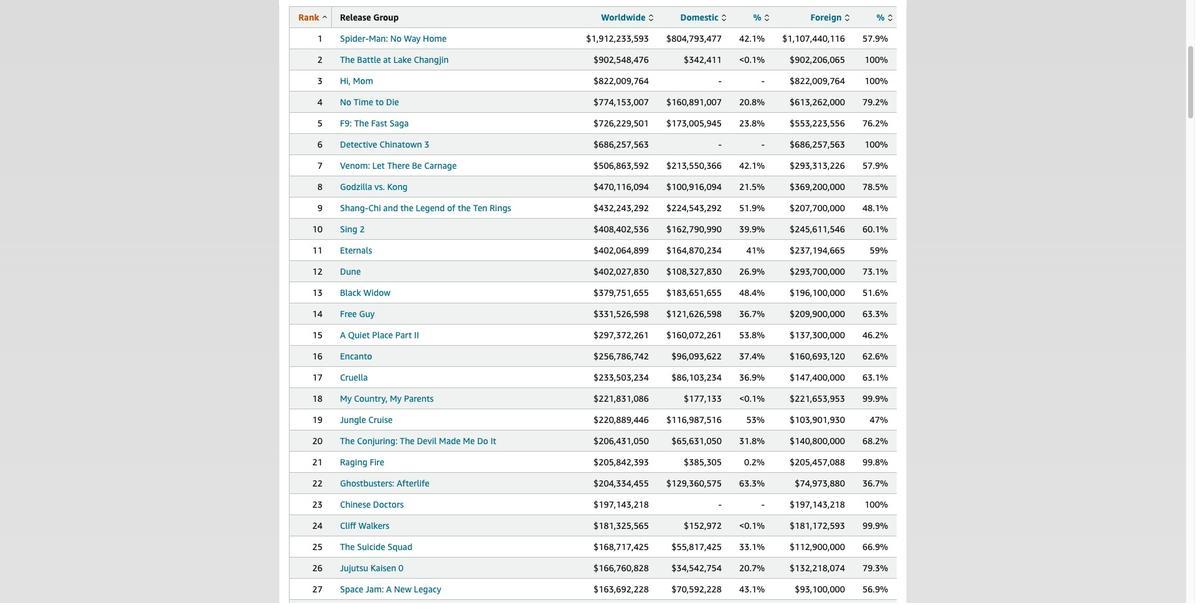 Task type: locate. For each thing, give the bounding box(es) containing it.
3 100% from the top
[[865, 139, 888, 150]]

<0.1% up '20.8%'
[[740, 54, 765, 65]]

1 horizontal spatial $822,009,764
[[790, 75, 845, 86]]

1 horizontal spatial 3
[[425, 139, 430, 150]]

26.9%
[[740, 266, 765, 277]]

0 horizontal spatial %
[[754, 12, 762, 22]]

14
[[313, 308, 323, 319]]

my up jungle
[[340, 393, 352, 404]]

3
[[318, 75, 323, 86], [425, 139, 430, 150]]

1 vertical spatial a
[[386, 584, 392, 594]]

1 42.1% from the top
[[740, 33, 765, 44]]

1 horizontal spatial 63.3%
[[863, 308, 889, 319]]

no left way
[[390, 33, 402, 44]]

way
[[404, 33, 421, 44]]

do
[[477, 436, 488, 446]]

0 horizontal spatial 63.3%
[[740, 478, 765, 488]]

20
[[313, 436, 323, 446]]

2 % from the left
[[877, 12, 885, 22]]

no left time at left top
[[340, 97, 351, 107]]

the down jungle
[[340, 436, 355, 446]]

0 vertical spatial 2
[[318, 54, 323, 65]]

$369,200,000
[[790, 181, 845, 192]]

63.3% down 0.2%
[[740, 478, 765, 488]]

100% for $197,143,218
[[865, 499, 888, 510]]

0 horizontal spatial $197,143,218
[[594, 499, 649, 510]]

0 horizontal spatial $822,009,764
[[594, 75, 649, 86]]

22
[[313, 478, 323, 488]]

57.9%
[[863, 33, 889, 44], [863, 160, 889, 171]]

fast
[[371, 118, 387, 128]]

1 57.9% from the top
[[863, 33, 889, 44]]

a left new
[[386, 584, 392, 594]]

0 vertical spatial 36.7%
[[740, 308, 765, 319]]

the up "hi,"
[[340, 54, 355, 65]]

2 57.9% from the top
[[863, 160, 889, 171]]

21
[[313, 457, 323, 467]]

21.5%
[[740, 181, 765, 192]]

2 $197,143,218 from the left
[[790, 499, 845, 510]]

space jam: a new legacy link
[[340, 584, 441, 594]]

- up '20.8%'
[[762, 75, 765, 86]]

42.1% right $804,793,477
[[740, 33, 765, 44]]

78.5%
[[863, 181, 889, 192]]

1 $197,143,218 from the left
[[594, 499, 649, 510]]

57.9% up 78.5% at the top of page
[[863, 160, 889, 171]]

1 vertical spatial <0.1%
[[740, 393, 765, 404]]

domestic link
[[681, 12, 726, 22]]

the conjuring: the devil made me do it link
[[340, 436, 497, 446]]

9
[[318, 202, 323, 213]]

2 my from the left
[[390, 393, 402, 404]]

1 the from the left
[[401, 202, 414, 213]]

man:
[[369, 33, 388, 44]]

2 $686,257,563 from the left
[[790, 139, 845, 150]]

99.9% up 66.9%
[[863, 520, 889, 531]]

1 horizontal spatial 36.7%
[[863, 478, 889, 488]]

1 % link from the left
[[754, 12, 769, 22]]

$385,305
[[684, 457, 722, 467]]

guy
[[359, 308, 375, 319]]

walkers
[[359, 520, 390, 531]]

spider-man: no way home
[[340, 33, 447, 44]]

1 horizontal spatial $197,143,218
[[790, 499, 845, 510]]

the down the cliff
[[340, 541, 355, 552]]

$213,550,366
[[667, 160, 722, 171]]

62.6%
[[863, 351, 889, 361]]

1 100% from the top
[[865, 54, 888, 65]]

$293,700,000
[[790, 266, 845, 277]]

% right foreign link in the right of the page
[[877, 12, 885, 22]]

1 horizontal spatial % link
[[877, 12, 893, 22]]

$902,206,065
[[790, 54, 845, 65]]

0 horizontal spatial 3
[[318, 75, 323, 86]]

% link right 'domestic' link
[[754, 12, 769, 22]]

legacy
[[414, 584, 441, 594]]

<0.1% up 33.1%
[[740, 520, 765, 531]]

$822,009,764 up $613,262,000
[[790, 75, 845, 86]]

1 horizontal spatial the
[[458, 202, 471, 213]]

1 horizontal spatial 2
[[360, 224, 365, 234]]

79.2%
[[863, 97, 889, 107]]

57.9% right $1,107,440,116
[[863, 33, 889, 44]]

1 vertical spatial 99.9%
[[863, 520, 889, 531]]

$205,842,393
[[594, 457, 649, 467]]

99.9% down 63.1% in the right bottom of the page
[[863, 393, 889, 404]]

the right the f9:
[[354, 118, 369, 128]]

0 vertical spatial a
[[340, 330, 346, 340]]

1 vertical spatial 42.1%
[[740, 160, 765, 171]]

$160,072,261
[[667, 330, 722, 340]]

1 vertical spatial 57.9%
[[863, 160, 889, 171]]

$103,901,930
[[790, 414, 845, 425]]

0 horizontal spatial the
[[401, 202, 414, 213]]

1 horizontal spatial no
[[390, 33, 402, 44]]

$233,503,234
[[594, 372, 649, 383]]

42.1% up 21.5%
[[740, 160, 765, 171]]

the
[[401, 202, 414, 213], [458, 202, 471, 213]]

- up $213,550,366
[[719, 139, 722, 150]]

0 horizontal spatial % link
[[754, 12, 769, 22]]

1 <0.1% from the top
[[740, 54, 765, 65]]

$822,009,764 down $902,548,476
[[594, 75, 649, 86]]

the for battle
[[340, 54, 355, 65]]

venom: let there be carnage link
[[340, 160, 457, 171]]

15
[[313, 330, 323, 340]]

squad
[[388, 541, 413, 552]]

$245,611,546
[[790, 224, 845, 234]]

saga
[[390, 118, 409, 128]]

encanto link
[[340, 351, 372, 361]]

1 vertical spatial 3
[[425, 139, 430, 150]]

$553,223,556
[[790, 118, 845, 128]]

$613,262,000
[[790, 97, 845, 107]]

99.8%
[[863, 457, 889, 467]]

worldwide
[[601, 12, 646, 22]]

4 100% from the top
[[865, 499, 888, 510]]

57.9% for $1,107,440,116
[[863, 33, 889, 44]]

detective chinatown 3
[[340, 139, 430, 150]]

26
[[313, 563, 323, 573]]

36.7% down the 99.8%
[[863, 478, 889, 488]]

$686,257,563 up '$293,313,226'
[[790, 139, 845, 150]]

% right 'domestic' link
[[754, 12, 762, 22]]

2 99.9% from the top
[[863, 520, 889, 531]]

2 right sing at the left of page
[[360, 224, 365, 234]]

1 horizontal spatial my
[[390, 393, 402, 404]]

1 horizontal spatial %
[[877, 12, 885, 22]]

3 up 4
[[318, 75, 323, 86]]

hi, mom link
[[340, 75, 373, 86]]

my country, my parents link
[[340, 393, 434, 404]]

2
[[318, 54, 323, 65], [360, 224, 365, 234]]

0 vertical spatial 99.9%
[[863, 393, 889, 404]]

76.2%
[[863, 118, 889, 128]]

63.3% down 51.6%
[[863, 308, 889, 319]]

2 vertical spatial <0.1%
[[740, 520, 765, 531]]

$168,717,425
[[594, 541, 649, 552]]

$197,143,218 up $181,172,593
[[790, 499, 845, 510]]

2 42.1% from the top
[[740, 160, 765, 171]]

part
[[395, 330, 412, 340]]

ten
[[473, 202, 488, 213]]

0 horizontal spatial $686,257,563
[[594, 139, 649, 150]]

1 horizontal spatial $686,257,563
[[790, 139, 845, 150]]

$237,194,665
[[790, 245, 845, 255]]

cliff walkers
[[340, 520, 390, 531]]

$152,972
[[684, 520, 722, 531]]

$221,831,086
[[594, 393, 649, 404]]

the
[[340, 54, 355, 65], [354, 118, 369, 128], [340, 436, 355, 446], [400, 436, 415, 446], [340, 541, 355, 552]]

3 up carnage
[[425, 139, 430, 150]]

1 horizontal spatial a
[[386, 584, 392, 594]]

the conjuring: the devil made me do it
[[340, 436, 497, 446]]

$686,257,563 down "$726,229,501"
[[594, 139, 649, 150]]

kaisen
[[371, 563, 396, 573]]

country,
[[354, 393, 388, 404]]

2 100% from the top
[[865, 75, 888, 86]]

1 vertical spatial 2
[[360, 224, 365, 234]]

3 <0.1% from the top
[[740, 520, 765, 531]]

of
[[447, 202, 456, 213]]

<0.1% for $152,972
[[740, 520, 765, 531]]

rank
[[299, 12, 319, 22], [299, 12, 319, 22]]

my left parents
[[390, 393, 402, 404]]

black widow link
[[340, 287, 391, 298]]

4
[[318, 97, 323, 107]]

0 vertical spatial no
[[390, 33, 402, 44]]

0 horizontal spatial no
[[340, 97, 351, 107]]

$132,218,074
[[790, 563, 845, 573]]

% link right foreign link in the right of the page
[[877, 12, 893, 22]]

the right "of"
[[458, 202, 471, 213]]

cruella
[[340, 372, 368, 383]]

$206,431,050
[[594, 436, 649, 446]]

42.1% for $804,793,477
[[740, 33, 765, 44]]

99.9% for $181,172,593
[[863, 520, 889, 531]]

chinatown
[[380, 139, 422, 150]]

a left quiet
[[340, 330, 346, 340]]

the for conjuring:
[[340, 436, 355, 446]]

<0.1% for $342,411
[[740, 54, 765, 65]]

space jam: a new legacy
[[340, 584, 441, 594]]

1 vertical spatial no
[[340, 97, 351, 107]]

$204,334,455
[[594, 478, 649, 488]]

cliff
[[340, 520, 356, 531]]

$197,143,218 down $204,334,455
[[594, 499, 649, 510]]

sing 2 link
[[340, 224, 365, 234]]

99.9% for $221,653,953
[[863, 393, 889, 404]]

0 vertical spatial 42.1%
[[740, 33, 765, 44]]

0 vertical spatial 57.9%
[[863, 33, 889, 44]]

f9: the fast saga link
[[340, 118, 409, 128]]

jujutsu kaisen 0 link
[[340, 563, 404, 573]]

2 down 1
[[318, 54, 323, 65]]

a quiet place part ii link
[[340, 330, 419, 340]]

and
[[383, 202, 398, 213]]

it
[[491, 436, 497, 446]]

2 <0.1% from the top
[[740, 393, 765, 404]]

100% for $822,009,764
[[865, 75, 888, 86]]

detective chinatown 3 link
[[340, 139, 430, 150]]

0 vertical spatial <0.1%
[[740, 54, 765, 65]]

made
[[439, 436, 461, 446]]

100% for $902,206,065
[[865, 54, 888, 65]]

% link
[[754, 12, 769, 22], [877, 12, 893, 22]]

19
[[313, 414, 323, 425]]

1 vertical spatial 36.7%
[[863, 478, 889, 488]]

1 99.9% from the top
[[863, 393, 889, 404]]

a
[[340, 330, 346, 340], [386, 584, 392, 594]]

36.7% up 53.8%
[[740, 308, 765, 319]]

space
[[340, 584, 363, 594]]

the right and
[[401, 202, 414, 213]]

0 horizontal spatial my
[[340, 393, 352, 404]]

<0.1% down 36.9%
[[740, 393, 765, 404]]

detective
[[340, 139, 377, 150]]

doctors
[[373, 499, 404, 510]]

79.3%
[[863, 563, 889, 573]]



Task type: describe. For each thing, give the bounding box(es) containing it.
0 vertical spatial 63.3%
[[863, 308, 889, 319]]

$402,064,899
[[594, 245, 649, 255]]

1 $686,257,563 from the left
[[594, 139, 649, 150]]

spider-man: no way home link
[[340, 33, 447, 44]]

cruella link
[[340, 372, 368, 383]]

the suicide squad link
[[340, 541, 413, 552]]

godzilla vs. kong link
[[340, 181, 408, 192]]

- up $152,972 on the right
[[719, 499, 722, 510]]

jam:
[[366, 584, 384, 594]]

53%
[[747, 414, 765, 425]]

<0.1% for $177,133
[[740, 393, 765, 404]]

f9: the fast saga
[[340, 118, 409, 128]]

33.1%
[[740, 541, 765, 552]]

56.9%
[[863, 584, 889, 594]]

5
[[318, 118, 323, 128]]

1
[[318, 33, 323, 44]]

hi,
[[340, 75, 351, 86]]

46.2%
[[863, 330, 889, 340]]

63.1%
[[863, 372, 889, 383]]

0 horizontal spatial a
[[340, 330, 346, 340]]

59%
[[870, 245, 888, 255]]

- down 0.2%
[[762, 499, 765, 510]]

$74,973,880
[[795, 478, 845, 488]]

spider-
[[340, 33, 369, 44]]

$209,900,000
[[790, 308, 845, 319]]

1 vertical spatial 63.3%
[[740, 478, 765, 488]]

$70,592,228
[[672, 584, 722, 594]]

dune link
[[340, 266, 361, 277]]

73.1%
[[863, 266, 889, 277]]

vs.
[[375, 181, 385, 192]]

2 $822,009,764 from the left
[[790, 75, 845, 86]]

$205,457,088
[[790, 457, 845, 467]]

group
[[373, 12, 399, 22]]

the battle at lake changjin
[[340, 54, 449, 65]]

$121,626,598
[[667, 308, 722, 319]]

$166,760,828
[[594, 563, 649, 573]]

16
[[313, 351, 323, 361]]

mom
[[353, 75, 373, 86]]

51.9%
[[740, 202, 765, 213]]

chinese
[[340, 499, 371, 510]]

$140,800,000
[[790, 436, 845, 446]]

1 my from the left
[[340, 393, 352, 404]]

the for suicide
[[340, 541, 355, 552]]

$181,172,593
[[790, 520, 845, 531]]

2 % link from the left
[[877, 12, 893, 22]]

release group
[[340, 12, 399, 22]]

1 $822,009,764 from the left
[[594, 75, 649, 86]]

shang-chi and the legend of the ten rings link
[[340, 202, 511, 213]]

$224,543,292
[[667, 202, 722, 213]]

foreign
[[811, 12, 842, 22]]

no time to die
[[340, 97, 399, 107]]

godzilla vs. kong
[[340, 181, 408, 192]]

shang-
[[340, 202, 368, 213]]

widow
[[364, 287, 391, 298]]

afterlife
[[397, 478, 430, 488]]

0
[[399, 563, 404, 573]]

$470,116,094
[[594, 181, 649, 192]]

domestic
[[681, 12, 719, 22]]

6
[[318, 139, 323, 150]]

the left devil
[[400, 436, 415, 446]]

$293,313,226
[[790, 160, 845, 171]]

raging fire
[[340, 457, 384, 467]]

57.9% for $293,313,226
[[863, 160, 889, 171]]

free guy link
[[340, 308, 375, 319]]

parents
[[404, 393, 434, 404]]

$86,103,234
[[672, 372, 722, 383]]

31.8%
[[740, 436, 765, 446]]

43.1%
[[740, 584, 765, 594]]

$129,360,575
[[667, 478, 722, 488]]

chi
[[368, 202, 381, 213]]

$160,693,120
[[790, 351, 845, 361]]

cruise
[[369, 414, 393, 425]]

$147,400,000
[[790, 372, 845, 383]]

42.1% for $213,550,366
[[740, 160, 765, 171]]

1 % from the left
[[754, 12, 762, 22]]

0 horizontal spatial 36.7%
[[740, 308, 765, 319]]

- down 23.8%
[[762, 139, 765, 150]]

devil
[[417, 436, 437, 446]]

changjin
[[414, 54, 449, 65]]

new
[[394, 584, 412, 594]]

- down $342,411
[[719, 75, 722, 86]]

f9:
[[340, 118, 352, 128]]

chinese doctors link
[[340, 499, 404, 510]]

place
[[372, 330, 393, 340]]

shang-chi and the legend of the ten rings
[[340, 202, 511, 213]]

0 horizontal spatial 2
[[318, 54, 323, 65]]

jujutsu kaisen 0
[[340, 563, 404, 573]]

25
[[313, 541, 323, 552]]

$164,870,234
[[667, 245, 722, 255]]

100% for $686,257,563
[[865, 139, 888, 150]]

$902,548,476
[[594, 54, 649, 65]]

$108,327,830
[[667, 266, 722, 277]]

0 vertical spatial 3
[[318, 75, 323, 86]]

0.2%
[[745, 457, 765, 467]]

37.4%
[[740, 351, 765, 361]]

venom: let there be carnage
[[340, 160, 457, 171]]

24
[[313, 520, 323, 531]]

$93,100,000
[[795, 584, 845, 594]]

68.2%
[[863, 436, 889, 446]]

2 the from the left
[[458, 202, 471, 213]]

60.1%
[[863, 224, 889, 234]]



Task type: vqa. For each thing, say whether or not it's contained in the screenshot.
Me at bottom left
yes



